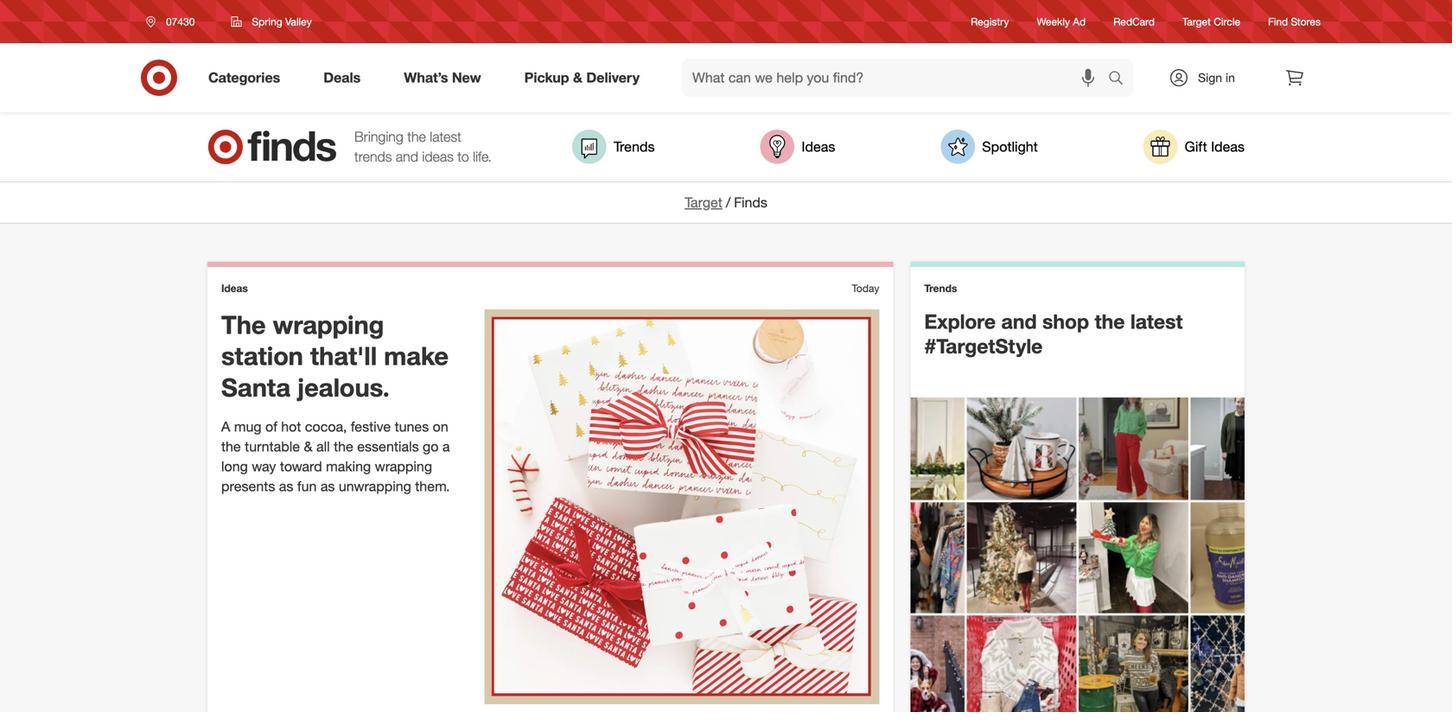 Task type: vqa. For each thing, say whether or not it's contained in the screenshot.
Bringing
yes



Task type: describe. For each thing, give the bounding box(es) containing it.
life.
[[473, 148, 492, 165]]

0 horizontal spatial trends
[[614, 138, 655, 155]]

bringing
[[354, 128, 403, 145]]

latest inside 'explore and shop the latest #targetstyle'
[[1130, 309, 1183, 334]]

a
[[221, 419, 230, 435]]

07430
[[166, 15, 195, 28]]

in
[[1226, 70, 1235, 85]]

spotlight link
[[941, 130, 1038, 164]]

tunes
[[395, 419, 429, 435]]

what's new link
[[389, 59, 503, 97]]

spring valley
[[252, 15, 312, 28]]

deals link
[[309, 59, 382, 97]]

ideas link
[[760, 130, 835, 164]]

valley
[[285, 15, 312, 28]]

target link
[[685, 194, 722, 211]]

of
[[265, 419, 277, 435]]

pickup & delivery link
[[510, 59, 661, 97]]

bringing the latest trends and ideas to life.
[[354, 128, 492, 165]]

long
[[221, 458, 248, 475]]

target finds image
[[207, 130, 337, 164]]

categories
[[208, 69, 280, 86]]

& inside the pickup & delivery link
[[573, 69, 583, 86]]

1 horizontal spatial trends
[[924, 282, 957, 295]]

redcard
[[1113, 15, 1155, 28]]

1 as from the left
[[279, 478, 293, 495]]

sign
[[1198, 70, 1222, 85]]

explore and shop the latest #targetstyle
[[924, 309, 1183, 358]]

sign in link
[[1154, 59, 1262, 97]]

explore
[[924, 309, 996, 334]]

station
[[221, 341, 303, 371]]

them.
[[415, 478, 450, 495]]

and inside 'explore and shop the latest #targetstyle'
[[1001, 309, 1037, 334]]

delivery
[[586, 69, 640, 86]]

pickup
[[524, 69, 569, 86]]

ad
[[1073, 15, 1086, 28]]

categories link
[[194, 59, 302, 97]]

registry
[[971, 15, 1009, 28]]

finds
[[734, 194, 767, 211]]

trends link
[[572, 130, 655, 164]]

spring
[[252, 15, 282, 28]]

wrapping inside the wrapping station that'll make santa jealous.
[[273, 309, 384, 340]]

target / finds
[[685, 194, 767, 211]]

find stores
[[1268, 15, 1321, 28]]

presents
[[221, 478, 275, 495]]

fun
[[297, 478, 317, 495]]

all
[[316, 438, 330, 455]]

latest inside the bringing the latest trends and ideas to life.
[[430, 128, 461, 145]]

festive
[[351, 419, 391, 435]]

#targetstyle
[[924, 334, 1043, 358]]

weekly ad link
[[1037, 14, 1086, 29]]



Task type: locate. For each thing, give the bounding box(es) containing it.
& right pickup
[[573, 69, 583, 86]]

and inside the bringing the latest trends and ideas to life.
[[396, 148, 418, 165]]

make
[[384, 341, 449, 371]]

the inside 'explore and shop the latest #targetstyle'
[[1095, 309, 1125, 334]]

toward
[[280, 458, 322, 475]]

what's
[[404, 69, 448, 86]]

1 vertical spatial trends
[[924, 282, 957, 295]]

mug
[[234, 419, 262, 435]]

search button
[[1100, 59, 1142, 100]]

essentials
[[357, 438, 419, 455]]

target left /
[[685, 194, 722, 211]]

that'll
[[310, 341, 377, 371]]

search
[[1100, 71, 1142, 88]]

2 as from the left
[[321, 478, 335, 495]]

spring valley button
[[220, 6, 323, 37]]

the inside the bringing the latest trends and ideas to life.
[[407, 128, 426, 145]]

0 horizontal spatial &
[[304, 438, 313, 455]]

wrapping
[[273, 309, 384, 340], [375, 458, 432, 475]]

0 vertical spatial &
[[573, 69, 583, 86]]

target inside target circle link
[[1182, 15, 1211, 28]]

registry link
[[971, 14, 1009, 29]]

to
[[457, 148, 469, 165]]

shop
[[1042, 309, 1089, 334]]

way
[[252, 458, 276, 475]]

pickup & delivery
[[524, 69, 640, 86]]

unwrapping
[[339, 478, 411, 495]]

1 horizontal spatial ideas
[[802, 138, 835, 155]]

ideas
[[422, 148, 454, 165]]

go
[[423, 438, 439, 455]]

and
[[396, 148, 418, 165], [1001, 309, 1037, 334]]

target for target / finds
[[685, 194, 722, 211]]

target for target circle
[[1182, 15, 1211, 28]]

0 vertical spatial trends
[[614, 138, 655, 155]]

0 vertical spatial latest
[[430, 128, 461, 145]]

0 horizontal spatial latest
[[430, 128, 461, 145]]

trends down delivery
[[614, 138, 655, 155]]

and up #targetstyle
[[1001, 309, 1037, 334]]

1 horizontal spatial &
[[573, 69, 583, 86]]

wrapping inside a mug of hot cocoa, festive tunes on the turntable & all the essentials go a long way toward making wrapping presents as fun as unwrapping them.
[[375, 458, 432, 475]]

& left all
[[304, 438, 313, 455]]

What can we help you find? suggestions appear below search field
[[682, 59, 1112, 97]]

weekly
[[1037, 15, 1070, 28]]

the right shop
[[1095, 309, 1125, 334]]

the up long
[[221, 438, 241, 455]]

the wrapping station that'll make santa jealous.
[[221, 309, 449, 403]]

gift
[[1185, 138, 1207, 155]]

/
[[726, 194, 731, 211]]

1 horizontal spatial as
[[321, 478, 335, 495]]

santa
[[221, 372, 290, 403]]

today
[[852, 282, 879, 295]]

find stores link
[[1268, 14, 1321, 29]]

the wrapping station that'll make santa jealous. image
[[485, 309, 879, 704]]

0 vertical spatial and
[[396, 148, 418, 165]]

as
[[279, 478, 293, 495], [321, 478, 335, 495]]

the
[[407, 128, 426, 145], [1095, 309, 1125, 334], [221, 438, 241, 455], [334, 438, 353, 455]]

redcard link
[[1113, 14, 1155, 29]]

stores
[[1291, 15, 1321, 28]]

1 horizontal spatial latest
[[1130, 309, 1183, 334]]

target circle
[[1182, 15, 1240, 28]]

jealous.
[[297, 372, 390, 403]]

1 vertical spatial and
[[1001, 309, 1037, 334]]

the up ideas
[[407, 128, 426, 145]]

2 horizontal spatial ideas
[[1211, 138, 1245, 155]]

0 horizontal spatial and
[[396, 148, 418, 165]]

sign in
[[1198, 70, 1235, 85]]

1 vertical spatial target
[[685, 194, 722, 211]]

cocoa,
[[305, 419, 347, 435]]

circle
[[1214, 15, 1240, 28]]

& inside a mug of hot cocoa, festive tunes on the turntable & all the essentials go a long way toward making wrapping presents as fun as unwrapping them.
[[304, 438, 313, 455]]

wrapping down essentials at the left bottom of page
[[375, 458, 432, 475]]

turntable
[[245, 438, 300, 455]]

weekly ad
[[1037, 15, 1086, 28]]

the up making on the bottom of the page
[[334, 438, 353, 455]]

target
[[1182, 15, 1211, 28], [685, 194, 722, 211]]

0 horizontal spatial ideas
[[221, 282, 248, 295]]

07430 button
[[135, 6, 213, 37]]

and left ideas
[[396, 148, 418, 165]]

as left the "fun"
[[279, 478, 293, 495]]

find
[[1268, 15, 1288, 28]]

as right the "fun"
[[321, 478, 335, 495]]

&
[[573, 69, 583, 86], [304, 438, 313, 455]]

1 horizontal spatial target
[[1182, 15, 1211, 28]]

1 vertical spatial latest
[[1130, 309, 1183, 334]]

what's new
[[404, 69, 481, 86]]

latest
[[430, 128, 461, 145], [1130, 309, 1183, 334]]

hot
[[281, 419, 301, 435]]

wrapping up that'll
[[273, 309, 384, 340]]

1 vertical spatial wrapping
[[375, 458, 432, 475]]

trends up the explore
[[924, 282, 957, 295]]

a mug of hot cocoa, festive tunes on the turntable & all the essentials go a long way toward making wrapping presents as fun as unwrapping them.
[[221, 419, 450, 495]]

trends
[[614, 138, 655, 155], [924, 282, 957, 295]]

gift ideas
[[1185, 138, 1245, 155]]

deals
[[323, 69, 361, 86]]

0 vertical spatial target
[[1182, 15, 1211, 28]]

0 horizontal spatial target
[[685, 194, 722, 211]]

trends
[[354, 148, 392, 165]]

spotlight
[[982, 138, 1038, 155]]

target circle link
[[1182, 14, 1240, 29]]

0 horizontal spatial as
[[279, 478, 293, 495]]

the
[[221, 309, 266, 340]]

gift ideas link
[[1143, 130, 1245, 164]]

ideas
[[802, 138, 835, 155], [1211, 138, 1245, 155], [221, 282, 248, 295]]

new
[[452, 69, 481, 86]]

0 vertical spatial wrapping
[[273, 309, 384, 340]]

on
[[433, 419, 448, 435]]

1 horizontal spatial and
[[1001, 309, 1037, 334]]

collage of people showing off their #targetstyle image
[[910, 398, 1245, 712]]

a
[[442, 438, 450, 455]]

making
[[326, 458, 371, 475]]

1 vertical spatial &
[[304, 438, 313, 455]]

target left circle
[[1182, 15, 1211, 28]]



